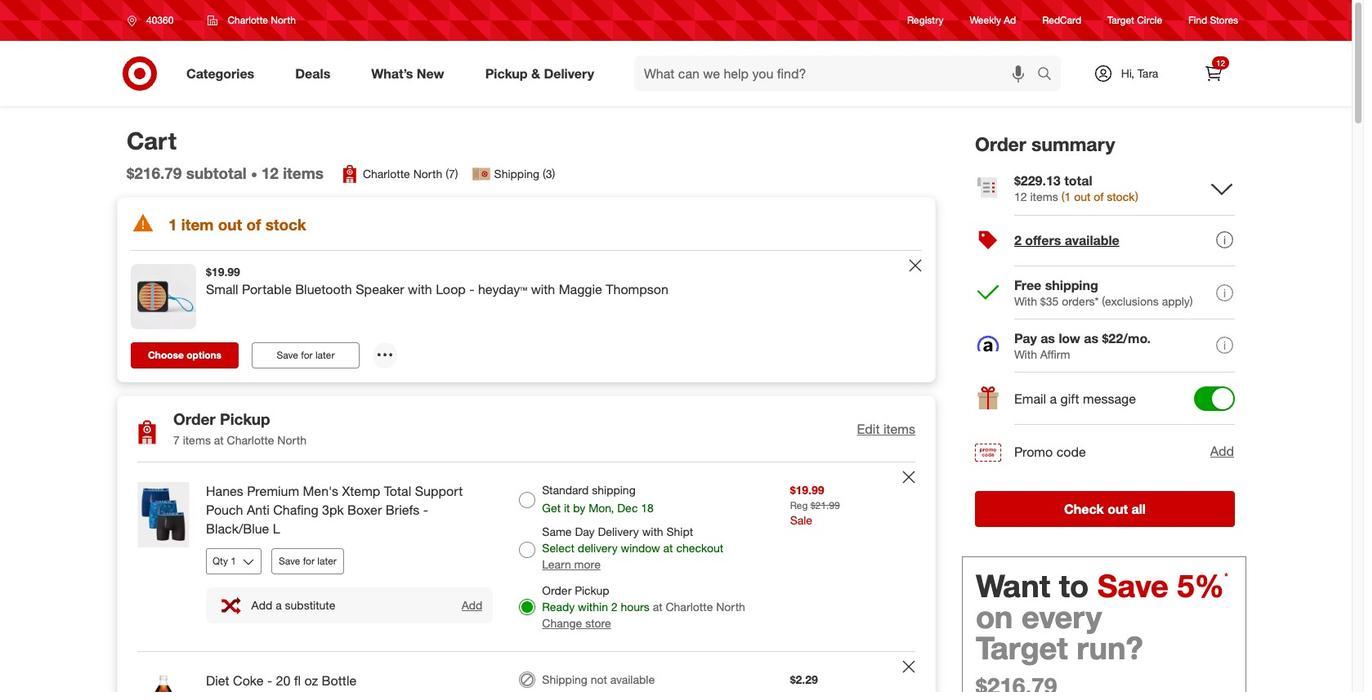 Task type: vqa. For each thing, say whether or not it's contained in the screenshot.
- in the Hanes Premium Men's Xtemp Total Support Pouch Anti Chafing 3pk Boxer Briefs - Black/Blue L
yes



Task type: describe. For each thing, give the bounding box(es) containing it.
$21.99
[[810, 499, 840, 512]]

pickup for order pickup ready within 2 hours at charlotte north change store
[[575, 583, 609, 597]]

1 vertical spatial later
[[317, 555, 337, 567]]

none radio inside cart item ready to fulfill group
[[519, 672, 536, 688]]

hi, tara
[[1121, 66, 1158, 80]]

items inside dropdown button
[[883, 421, 915, 437]]

new
[[417, 65, 444, 81]]

small
[[206, 281, 238, 298]]

shipping for shipping (3)
[[494, 167, 539, 181]]

0 vertical spatial add button
[[1209, 442, 1235, 462]]

items inside $229.13 total 12 items (1 out of stock)
[[1030, 189, 1058, 203]]

1 horizontal spatial with
[[531, 281, 555, 298]]

at inside order pickup ready within 2 hours at charlotte north change store
[[653, 600, 662, 614]]

charlotte inside dropdown button
[[228, 14, 268, 26]]

boxer
[[347, 502, 382, 518]]

ready
[[542, 600, 575, 614]]

- inside hanes premium men's xtemp total support pouch anti chafing 3pk boxer briefs - black/blue l
[[423, 502, 428, 518]]

registry
[[907, 14, 944, 26]]

hanes premium men&#39;s xtemp total support pouch anti chafing 3pk boxer briefs - black/blue l image
[[131, 482, 196, 548]]

oz
[[304, 673, 318, 689]]

12 inside $229.13 total 12 items (1 out of stock)
[[1014, 189, 1027, 203]]

order for order summary
[[975, 132, 1026, 155]]

shipping not available
[[542, 673, 655, 686]]

delivery for &
[[544, 65, 594, 81]]

want
[[976, 567, 1050, 605]]

deals
[[295, 65, 330, 81]]

black/blue
[[206, 520, 269, 537]]

gift
[[1061, 391, 1079, 407]]

20
[[276, 673, 290, 689]]

add for add button to the left
[[461, 599, 482, 613]]

premium
[[247, 483, 299, 499]]

standard shipping get it by mon, dec 18
[[542, 483, 654, 515]]

choose options
[[148, 349, 222, 362]]

within
[[578, 600, 608, 614]]

- inside diet coke - 20 fl oz bottle link
[[267, 673, 272, 689]]

reg
[[790, 499, 808, 512]]

it
[[564, 501, 570, 515]]

cart item ready to fulfill group containing diet coke - 20 fl oz bottle
[[118, 652, 935, 692]]

change
[[542, 616, 582, 630]]

choose options button
[[131, 343, 239, 369]]

order pickup ready within 2 hours at charlotte north change store
[[542, 583, 745, 630]]

0 vertical spatial target
[[1107, 14, 1134, 26]]

sale
[[790, 513, 812, 527]]

18
[[641, 501, 654, 515]]

portable
[[242, 281, 292, 298]]

0 horizontal spatial of
[[246, 215, 261, 233]]

weekly ad link
[[970, 13, 1016, 27]]

with inside same day delivery with shipt select delivery window at checkout learn more
[[642, 525, 663, 539]]

not
[[591, 673, 607, 686]]

12 link
[[1196, 56, 1232, 92]]

affirm image
[[975, 333, 1001, 359]]

shipping for free shipping
[[1045, 277, 1098, 293]]

- inside $19.99 small portable bluetooth speaker with loop - heyday™ with maggie thompson
[[469, 281, 474, 298]]

save for later for save for later button to the bottom
[[279, 555, 337, 567]]

want to save 5% *
[[976, 567, 1228, 605]]

$19.99 for small
[[206, 265, 240, 279]]

day
[[575, 525, 595, 539]]

change store button
[[542, 615, 611, 632]]

40360 button
[[117, 6, 191, 35]]

a for gift
[[1050, 391, 1057, 407]]

add for top add button
[[1210, 443, 1234, 460]]

options
[[187, 349, 222, 362]]

total
[[384, 483, 411, 499]]

add a substitute
[[251, 598, 335, 612]]

search
[[1030, 67, 1069, 83]]

pouch
[[206, 502, 243, 518]]

at inside same day delivery with shipt select delivery window at checkout learn more
[[663, 541, 673, 555]]

order pickup 7 items at charlotte north
[[173, 410, 307, 447]]

12 items
[[261, 164, 324, 182]]

men's
[[303, 483, 338, 499]]

charlotte inside list
[[363, 167, 410, 181]]

promo code
[[1014, 444, 1086, 460]]

pickup for order pickup 7 items at charlotte north
[[220, 410, 270, 429]]

fl
[[294, 673, 301, 689]]

on
[[976, 598, 1013, 636]]

1 item out of stock
[[168, 215, 306, 233]]

every
[[1022, 598, 1102, 636]]

of inside $229.13 total 12 items (1 out of stock)
[[1094, 189, 1104, 203]]

check out all
[[1064, 501, 1146, 517]]

north inside list
[[413, 167, 442, 181]]

1
[[168, 215, 177, 233]]

12 for 12
[[1216, 58, 1225, 68]]

0 vertical spatial for
[[301, 349, 313, 362]]

cart item ready to fulfill group containing hanes premium men's xtemp total support pouch anti chafing 3pk boxer briefs - black/blue l
[[118, 463, 935, 651]]

choose
[[148, 349, 184, 362]]

hours
[[621, 600, 650, 614]]

pay
[[1014, 330, 1037, 346]]

to
[[1059, 567, 1089, 605]]

standard
[[542, 483, 589, 497]]

same
[[542, 525, 572, 539]]

2 offers available button
[[975, 215, 1235, 267]]

store
[[585, 616, 611, 630]]

charlotte north (7)
[[363, 167, 458, 181]]

coke
[[233, 673, 264, 689]]

hanes
[[206, 483, 243, 499]]

2 inside 'button'
[[1014, 232, 1022, 249]]

heyday™
[[478, 281, 527, 298]]

search button
[[1030, 56, 1069, 95]]

speaker
[[356, 281, 404, 298]]

1 as from the left
[[1041, 330, 1055, 346]]

cart
[[127, 126, 177, 155]]

$216.79
[[127, 164, 182, 182]]

thompson
[[606, 281, 668, 298]]

hanes premium men's xtemp total support pouch anti chafing 3pk boxer briefs - black/blue l
[[206, 483, 463, 537]]

with inside free shipping with $35 orders* (exclusions apply)
[[1014, 294, 1037, 308]]

redcard link
[[1042, 13, 1081, 27]]

find stores
[[1188, 14, 1238, 26]]

&
[[531, 65, 540, 81]]

small portable bluetooth speaker with loop - heyday&#8482; with maggie thompson image
[[131, 264, 196, 330]]

diet coke - 20 fl oz bottle
[[206, 673, 357, 689]]

what's new link
[[357, 56, 465, 92]]

12 for 12 items
[[261, 164, 279, 182]]

checkout
[[676, 541, 723, 555]]

$19.99 small portable bluetooth speaker with loop - heyday™ with maggie thompson
[[206, 265, 668, 298]]

pay as low as $22/mo. with affirm
[[1014, 330, 1151, 361]]

shipping (3)
[[494, 167, 555, 181]]

5%
[[1177, 567, 1224, 605]]



Task type: locate. For each thing, give the bounding box(es) containing it.
at
[[214, 433, 224, 447], [663, 541, 673, 555], [653, 600, 662, 614]]

1 vertical spatial of
[[246, 215, 261, 233]]

2 inside order pickup ready within 2 hours at charlotte north change store
[[611, 600, 618, 614]]

learn more button
[[542, 557, 601, 573]]

north up deals on the left top
[[271, 14, 296, 26]]

0 vertical spatial $19.99
[[206, 265, 240, 279]]

0 vertical spatial out
[[1074, 189, 1091, 203]]

shipping inside standard shipping get it by mon, dec 18
[[592, 483, 636, 497]]

hi,
[[1121, 66, 1134, 80]]

out right item
[[218, 215, 242, 233]]

2 offers available
[[1014, 232, 1119, 249]]

2 vertical spatial at
[[653, 600, 662, 614]]

available for shipping not available
[[610, 673, 655, 686]]

1 horizontal spatial available
[[1065, 232, 1119, 249]]

order inside 'order pickup 7 items at charlotte north'
[[173, 410, 216, 429]]

items up stock
[[283, 164, 324, 182]]

2 horizontal spatial add
[[1210, 443, 1234, 460]]

as up affirm
[[1041, 330, 1055, 346]]

save for later up substitute
[[279, 555, 337, 567]]

at right hours
[[653, 600, 662, 614]]

deals link
[[281, 56, 351, 92]]

0 vertical spatial cart item ready to fulfill group
[[118, 463, 935, 651]]

categories link
[[172, 56, 275, 92]]

with left loop
[[408, 281, 432, 298]]

charlotte up categories link
[[228, 14, 268, 26]]

1 vertical spatial with
[[1014, 347, 1037, 361]]

add for add a substitute
[[251, 598, 272, 612]]

ad
[[1004, 14, 1016, 26]]

affirm
[[1040, 347, 1070, 361]]

2 horizontal spatial at
[[663, 541, 673, 555]]

stores
[[1210, 14, 1238, 26]]

a for substitute
[[276, 598, 282, 612]]

a left substitute
[[276, 598, 282, 612]]

add
[[1210, 443, 1234, 460], [251, 598, 272, 612], [461, 599, 482, 613]]

2
[[1014, 232, 1022, 249], [611, 600, 618, 614]]

1 horizontal spatial pickup
[[485, 65, 528, 81]]

charlotte right hours
[[666, 600, 713, 614]]

list
[[340, 165, 555, 184]]

1 horizontal spatial delivery
[[598, 525, 639, 539]]

with inside pay as low as $22/mo. with affirm
[[1014, 347, 1037, 361]]

shipping inside free shipping with $35 orders* (exclusions apply)
[[1045, 277, 1098, 293]]

0 horizontal spatial add button
[[461, 598, 483, 613]]

run?
[[1077, 629, 1143, 667]]

0 horizontal spatial available
[[610, 673, 655, 686]]

edit
[[857, 421, 880, 437]]

2 vertical spatial -
[[267, 673, 272, 689]]

available right "offers"
[[1065, 232, 1119, 249]]

- left 20
[[267, 673, 272, 689]]

target left circle
[[1107, 14, 1134, 26]]

1 horizontal spatial shipping
[[1045, 277, 1098, 293]]

1 vertical spatial out
[[218, 215, 242, 233]]

0 vertical spatial shipping
[[494, 167, 539, 181]]

as right 'low'
[[1084, 330, 1098, 346]]

- right loop
[[469, 281, 474, 298]]

a inside group
[[276, 598, 282, 612]]

0 horizontal spatial add
[[251, 598, 272, 612]]

0 vertical spatial 2
[[1014, 232, 1022, 249]]

-
[[469, 281, 474, 298], [423, 502, 428, 518], [267, 673, 272, 689]]

1 vertical spatial a
[[276, 598, 282, 612]]

save
[[277, 349, 298, 362], [279, 555, 300, 567], [1097, 567, 1169, 605]]

2 horizontal spatial order
[[975, 132, 1026, 155]]

pickup inside 'order pickup 7 items at charlotte north'
[[220, 410, 270, 429]]

save for later down the bluetooth
[[277, 349, 335, 362]]

0 vertical spatial with
[[1014, 294, 1037, 308]]

1 vertical spatial for
[[303, 555, 315, 567]]

$229.13
[[1014, 172, 1061, 189]]

$19.99 for reg
[[790, 483, 824, 497]]

2 left hours
[[611, 600, 618, 614]]

email
[[1014, 391, 1046, 407]]

2 horizontal spatial with
[[642, 525, 663, 539]]

later down the bluetooth
[[315, 349, 335, 362]]

out inside button
[[1108, 501, 1128, 517]]

0 vertical spatial available
[[1065, 232, 1119, 249]]

delivery inside same day delivery with shipt select delivery window at checkout learn more
[[598, 525, 639, 539]]

1 horizontal spatial target
[[1107, 14, 1134, 26]]

12 down $229.13
[[1014, 189, 1027, 203]]

items right edit
[[883, 421, 915, 437]]

find stores link
[[1188, 13, 1238, 27]]

all
[[1132, 501, 1146, 517]]

1 horizontal spatial -
[[423, 502, 428, 518]]

12 up stock
[[261, 164, 279, 182]]

affirm image
[[977, 336, 999, 352]]

target circle link
[[1107, 13, 1162, 27]]

1 horizontal spatial add button
[[1209, 442, 1235, 462]]

order inside order pickup ready within 2 hours at charlotte north change store
[[542, 583, 572, 597]]

available
[[1065, 232, 1119, 249], [610, 673, 655, 686]]

with up window
[[642, 525, 663, 539]]

learn
[[542, 557, 571, 571]]

at down shipt
[[663, 541, 673, 555]]

2 vertical spatial pickup
[[575, 583, 609, 597]]

2 cart item ready to fulfill group from the top
[[118, 652, 935, 692]]

charlotte north
[[228, 14, 296, 26]]

1 vertical spatial shipping
[[592, 483, 636, 497]]

list containing charlotte north (7)
[[340, 165, 555, 184]]

bluetooth
[[295, 281, 352, 298]]

shipping up orders*
[[1045, 277, 1098, 293]]

0 vertical spatial 12
[[1216, 58, 1225, 68]]

briefs
[[386, 502, 420, 518]]

north
[[271, 14, 296, 26], [413, 167, 442, 181], [277, 433, 307, 447], [716, 600, 745, 614]]

$19.99 reg $21.99 sale
[[790, 483, 840, 527]]

save for later inside cart item ready to fulfill group
[[279, 555, 337, 567]]

charlotte left "(7)" on the left top
[[363, 167, 410, 181]]

Store pickup radio
[[519, 599, 536, 615]]

shipping inside list
[[494, 167, 539, 181]]

2 horizontal spatial -
[[469, 281, 474, 298]]

What can we help you find? suggestions appear below search field
[[634, 56, 1041, 92]]

at inside 'order pickup 7 items at charlotte north'
[[214, 433, 224, 447]]

with down pay
[[1014, 347, 1037, 361]]

0 vertical spatial of
[[1094, 189, 1104, 203]]

target inside on every target run?
[[976, 629, 1068, 667]]

out inside $229.13 total 12 items (1 out of stock)
[[1074, 189, 1091, 203]]

1 vertical spatial cart item ready to fulfill group
[[118, 652, 935, 692]]

2 vertical spatial out
[[1108, 501, 1128, 517]]

north inside order pickup ready within 2 hours at charlotte north change store
[[716, 600, 745, 614]]

7
[[173, 433, 180, 447]]

save down portable
[[277, 349, 298, 362]]

check
[[1064, 501, 1104, 517]]

pickup inside order pickup ready within 2 hours at charlotte north change store
[[575, 583, 609, 597]]

1 vertical spatial add button
[[461, 598, 483, 613]]

None radio
[[519, 492, 536, 508], [519, 542, 536, 558], [519, 492, 536, 508], [519, 542, 536, 558]]

order up ready
[[542, 583, 572, 597]]

0 horizontal spatial at
[[214, 433, 224, 447]]

by
[[573, 501, 585, 515]]

12 inside 'link'
[[1216, 58, 1225, 68]]

order up $229.13
[[975, 132, 1026, 155]]

available inside 'button'
[[1065, 232, 1119, 249]]

1 horizontal spatial shipping
[[542, 673, 587, 686]]

0 horizontal spatial as
[[1041, 330, 1055, 346]]

1 vertical spatial target
[[976, 629, 1068, 667]]

as
[[1041, 330, 1055, 346], [1084, 330, 1098, 346]]

$216.79 subtotal
[[127, 164, 247, 182]]

0 horizontal spatial -
[[267, 673, 272, 689]]

diet
[[206, 673, 229, 689]]

0 horizontal spatial $19.99
[[206, 265, 240, 279]]

delivery for day
[[598, 525, 639, 539]]

redcard
[[1042, 14, 1081, 26]]

2 horizontal spatial 12
[[1216, 58, 1225, 68]]

items
[[283, 164, 324, 182], [1030, 189, 1058, 203], [883, 421, 915, 437], [183, 433, 211, 447]]

1 horizontal spatial 2
[[1014, 232, 1022, 249]]

0 vertical spatial shipping
[[1045, 277, 1098, 293]]

0 vertical spatial order
[[975, 132, 1026, 155]]

edit items button
[[857, 420, 915, 439]]

charlotte
[[228, 14, 268, 26], [363, 167, 410, 181], [227, 433, 274, 447], [666, 600, 713, 614]]

order for order pickup 7 items at charlotte north
[[173, 410, 216, 429]]

xtemp
[[342, 483, 380, 499]]

of left stock
[[246, 215, 261, 233]]

$19.99 inside $19.99 reg $21.99 sale
[[790, 483, 824, 497]]

0 horizontal spatial a
[[276, 598, 282, 612]]

save down l
[[279, 555, 300, 567]]

None radio
[[519, 672, 536, 688]]

1 vertical spatial save for later button
[[271, 548, 344, 574]]

pickup up within
[[575, 583, 609, 597]]

pickup & delivery
[[485, 65, 594, 81]]

what's
[[371, 65, 413, 81]]

shipping left not
[[542, 673, 587, 686]]

0 vertical spatial later
[[315, 349, 335, 362]]

charlotte inside order pickup ready within 2 hours at charlotte north change store
[[666, 600, 713, 614]]

2 horizontal spatial pickup
[[575, 583, 609, 597]]

order up "7"
[[173, 410, 216, 429]]

for up substitute
[[303, 555, 315, 567]]

north left "(7)" on the left top
[[413, 167, 442, 181]]

window
[[621, 541, 660, 555]]

with left "maggie"
[[531, 281, 555, 298]]

0 vertical spatial delivery
[[544, 65, 594, 81]]

at right "7"
[[214, 433, 224, 447]]

0 horizontal spatial out
[[218, 215, 242, 233]]

1 horizontal spatial a
[[1050, 391, 1057, 407]]

delivery right &
[[544, 65, 594, 81]]

save right the to
[[1097, 567, 1169, 605]]

delivery
[[578, 541, 618, 555]]

items down $229.13
[[1030, 189, 1058, 203]]

$19.99 up reg
[[790, 483, 824, 497]]

0 horizontal spatial order
[[173, 410, 216, 429]]

shipping left (3)
[[494, 167, 539, 181]]

pickup left &
[[485, 65, 528, 81]]

1 vertical spatial pickup
[[220, 410, 270, 429]]

2 left "offers"
[[1014, 232, 1022, 249]]

a left gift
[[1050, 391, 1057, 407]]

l
[[273, 520, 280, 537]]

shipping
[[1045, 277, 1098, 293], [592, 483, 636, 497]]

available right not
[[610, 673, 655, 686]]

items inside 'order pickup 7 items at charlotte north'
[[183, 433, 211, 447]]

0 horizontal spatial shipping
[[592, 483, 636, 497]]

save for later for the topmost save for later button
[[277, 349, 335, 362]]

- down 'support'
[[423, 502, 428, 518]]

what's new
[[371, 65, 444, 81]]

0 horizontal spatial pickup
[[220, 410, 270, 429]]

1 horizontal spatial of
[[1094, 189, 1104, 203]]

$35
[[1040, 294, 1059, 308]]

0 horizontal spatial delivery
[[544, 65, 594, 81]]

$19.99 inside $19.99 small portable bluetooth speaker with loop - heyday™ with maggie thompson
[[206, 265, 240, 279]]

1 horizontal spatial as
[[1084, 330, 1098, 346]]

out left all
[[1108, 501, 1128, 517]]

1 horizontal spatial add
[[461, 599, 482, 613]]

north inside dropdown button
[[271, 14, 296, 26]]

of left stock)
[[1094, 189, 1104, 203]]

1 vertical spatial shipping
[[542, 673, 587, 686]]

shipping for standard shipping
[[592, 483, 636, 497]]

mon,
[[589, 501, 614, 515]]

0 horizontal spatial shipping
[[494, 167, 539, 181]]

later up substitute
[[317, 555, 337, 567]]

0 horizontal spatial 12
[[261, 164, 279, 182]]

weekly ad
[[970, 14, 1016, 26]]

1 horizontal spatial order
[[542, 583, 572, 597]]

apply)
[[1162, 294, 1193, 308]]

1 horizontal spatial 12
[[1014, 189, 1027, 203]]

1 vertical spatial 12
[[261, 164, 279, 182]]

1 vertical spatial at
[[663, 541, 673, 555]]

12 down stores
[[1216, 58, 1225, 68]]

weekly
[[970, 14, 1001, 26]]

1 cart item ready to fulfill group from the top
[[118, 463, 935, 651]]

2 horizontal spatial out
[[1108, 501, 1128, 517]]

2 as from the left
[[1084, 330, 1098, 346]]

order for order pickup ready within 2 hours at charlotte north change store
[[542, 583, 572, 597]]

free shipping with $35 orders* (exclusions apply)
[[1014, 277, 1193, 308]]

0 horizontal spatial target
[[976, 629, 1068, 667]]

0 horizontal spatial with
[[408, 281, 432, 298]]

available for 2 offers available
[[1065, 232, 1119, 249]]

charlotte up premium
[[227, 433, 274, 447]]

1 horizontal spatial at
[[653, 600, 662, 614]]

0 vertical spatial a
[[1050, 391, 1057, 407]]

$2.29
[[790, 673, 818, 686]]

0 vertical spatial at
[[214, 433, 224, 447]]

pickup up the hanes
[[220, 410, 270, 429]]

out right (1 at the top right
[[1074, 189, 1091, 203]]

delivery down dec
[[598, 525, 639, 539]]

pickup
[[485, 65, 528, 81], [220, 410, 270, 429], [575, 583, 609, 597]]

shipping for shipping not available
[[542, 673, 587, 686]]

shipping up mon,
[[592, 483, 636, 497]]

1 vertical spatial available
[[610, 673, 655, 686]]

north up premium
[[277, 433, 307, 447]]

select
[[542, 541, 575, 555]]

with down free
[[1014, 294, 1037, 308]]

chafing
[[273, 502, 318, 518]]

items right "7"
[[183, 433, 211, 447]]

target down want
[[976, 629, 1068, 667]]

save for later button up substitute
[[271, 548, 344, 574]]

1 vertical spatial 2
[[611, 600, 618, 614]]

anti
[[247, 502, 270, 518]]

2 vertical spatial order
[[542, 583, 572, 597]]

1 vertical spatial save for later
[[279, 555, 337, 567]]

stock)
[[1107, 189, 1138, 203]]

0 vertical spatial save for later
[[277, 349, 335, 362]]

registry link
[[907, 13, 944, 27]]

0 vertical spatial -
[[469, 281, 474, 298]]

1 vertical spatial delivery
[[598, 525, 639, 539]]

0 vertical spatial pickup
[[485, 65, 528, 81]]

1 horizontal spatial $19.99
[[790, 483, 824, 497]]

dec
[[617, 501, 638, 515]]

north down checkout
[[716, 600, 745, 614]]

2 with from the top
[[1014, 347, 1037, 361]]

offers
[[1025, 232, 1061, 249]]

on every target run?
[[976, 598, 1143, 667]]

summary
[[1031, 132, 1115, 155]]

$19.99 up small
[[206, 265, 240, 279]]

bottle
[[322, 673, 357, 689]]

of
[[1094, 189, 1104, 203], [246, 215, 261, 233]]

1 horizontal spatial out
[[1074, 189, 1091, 203]]

save for later button down the bluetooth
[[252, 343, 360, 369]]

categories
[[186, 65, 254, 81]]

substitute
[[285, 598, 335, 612]]

1 vertical spatial -
[[423, 502, 428, 518]]

0 vertical spatial save for later button
[[252, 343, 360, 369]]

1 vertical spatial $19.99
[[790, 483, 824, 497]]

pickup & delivery link
[[471, 56, 615, 92]]

12
[[1216, 58, 1225, 68], [261, 164, 279, 182], [1014, 189, 1027, 203]]

check out all button
[[975, 491, 1235, 527]]

2 vertical spatial 12
[[1014, 189, 1027, 203]]

charlotte inside 'order pickup 7 items at charlotte north'
[[227, 433, 274, 447]]

delivery
[[544, 65, 594, 81], [598, 525, 639, 539]]

1 vertical spatial order
[[173, 410, 216, 429]]

cart item ready to fulfill group
[[118, 463, 935, 651], [118, 652, 935, 692]]

0 horizontal spatial 2
[[611, 600, 618, 614]]

maggie
[[559, 281, 602, 298]]

1 with from the top
[[1014, 294, 1037, 308]]

north inside 'order pickup 7 items at charlotte north'
[[277, 433, 307, 447]]

shipt
[[666, 525, 693, 539]]

for down the bluetooth
[[301, 349, 313, 362]]



